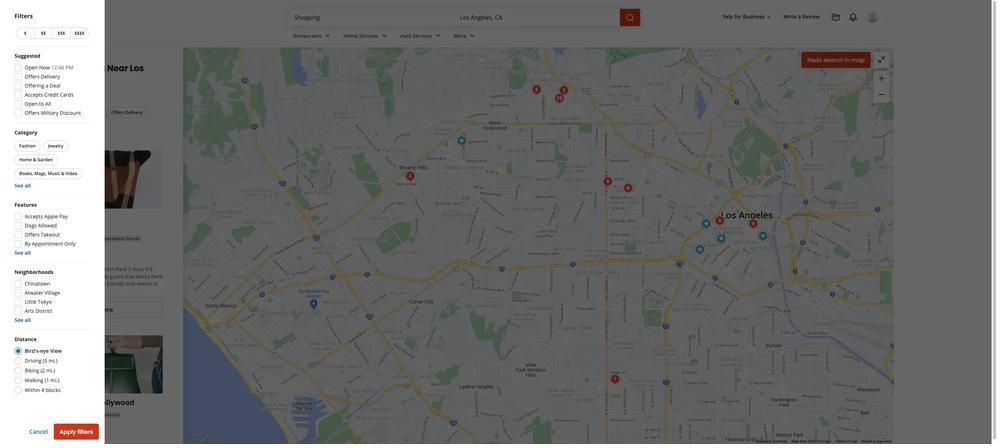 Task type: locate. For each thing, give the bounding box(es) containing it.
0 horizontal spatial to
[[39, 100, 44, 107]]

2 vertical spatial a
[[873, 439, 875, 443]]

all down accepts credit cards
[[45, 100, 51, 107]]

top
[[15, 62, 31, 74]]

option group
[[15, 336, 90, 395]]

atwater
[[25, 289, 43, 296]]

now for open now 12:46 pm
[[39, 64, 50, 71]]

fashion right size
[[75, 236, 92, 242]]

24 chevron down v2 image right auto services
[[434, 31, 442, 40]]

all for chinatown
[[25, 317, 31, 323]]

services for home services
[[359, 32, 378, 39]]

view
[[50, 347, 62, 354]]

0 vertical spatial accessories button
[[23, 235, 51, 243]]

1 horizontal spatial map
[[876, 439, 883, 443]]

driving
[[25, 357, 42, 364]]

filters
[[15, 12, 33, 20]]

for inside button
[[734, 13, 742, 20]]

0 horizontal spatial 24 chevron down v2 image
[[323, 31, 332, 40]]

& left video
[[61, 170, 64, 177]]

lovestitch image
[[756, 229, 770, 243]]

user actions element
[[717, 9, 890, 54]]

now inside button
[[89, 110, 99, 116]]

24 chevron down v2 image for auto services
[[434, 31, 442, 40]]

open for open to all
[[25, 100, 38, 107]]

open for open now 12:46 pm
[[25, 64, 38, 71]]

pm for realreal
[[62, 432, 69, 439]]

plus size fashion button
[[54, 235, 94, 243]]

0 horizontal spatial fashion
[[19, 143, 36, 149]]

1 horizontal spatial services
[[413, 32, 432, 39]]

0 horizontal spatial accessories
[[25, 236, 50, 242]]

by
[[25, 240, 31, 247]]

offers delivery button
[[106, 107, 147, 118]]

3 see all button from the top
[[15, 317, 31, 323]]

group
[[15, 52, 90, 117], [874, 71, 890, 103], [13, 129, 90, 189], [15, 201, 90, 257], [15, 269, 90, 324]]

1 horizontal spatial to
[[153, 280, 158, 287]]

24 chevron down v2 image for more
[[468, 31, 477, 40]]

1 horizontal spatial &
[[61, 170, 64, 177]]

4
[[41, 387, 44, 394]]

see
[[15, 182, 23, 189], [15, 249, 23, 256], [15, 317, 23, 323]]

business
[[743, 13, 765, 20]]

0 vertical spatial yelp
[[723, 13, 733, 20]]

open inside button
[[76, 110, 88, 116]]

for left business
[[734, 13, 742, 20]]

$$$
[[58, 30, 65, 36]]

0 horizontal spatial all
[[29, 110, 35, 116]]

©2023
[[808, 439, 819, 443]]

the library store image
[[713, 213, 727, 228]]

notifications image
[[849, 13, 858, 22]]

features
[[15, 201, 37, 208]]

0 vertical spatial nordstrom
[[23, 213, 63, 222]]

3 all from the top
[[25, 317, 31, 323]]

0 horizontal spatial now
[[39, 64, 50, 71]]

shopping
[[36, 56, 56, 63], [63, 62, 105, 74]]

3 see from the top
[[15, 317, 23, 323]]

for up the evenings.
[[50, 273, 57, 280]]

0 vertical spatial accepts
[[25, 91, 43, 98]]

0 vertical spatial until
[[38, 256, 49, 263]]

home left 24 chevron down v2 image
[[343, 32, 358, 39]]

0 vertical spatial all
[[25, 182, 31, 189]]

department stores
[[98, 236, 140, 242]]

a for report
[[873, 439, 875, 443]]

0 horizontal spatial yelp
[[15, 56, 24, 63]]

2 all from the top
[[25, 249, 31, 256]]

the
[[23, 398, 37, 408]]

pm right the 7:00 on the bottom left
[[62, 432, 69, 439]]

distance
[[15, 336, 37, 343]]

map
[[851, 56, 865, 64], [876, 439, 883, 443]]

all down arts
[[25, 317, 31, 323]]

see all button down by at left
[[15, 249, 31, 256]]

0 horizontal spatial for
[[50, 273, 57, 280]]

sponsored
[[15, 130, 46, 138]]

1 horizontal spatial yelp
[[723, 13, 733, 20]]

0 vertical spatial pm
[[66, 64, 73, 71]]

rack up 'plus size fashion'
[[65, 213, 83, 222]]

0 vertical spatial now
[[39, 64, 50, 71]]

mi.)
[[49, 357, 57, 364], [46, 367, 55, 374], [50, 377, 59, 384]]

k-star music image
[[621, 181, 636, 195]]

shortcuts
[[772, 439, 787, 443]]

home down fashion button
[[19, 157, 32, 163]]

accessories for accessories women's clothing
[[95, 412, 120, 418]]

yelp left 16 chevron right v2 image
[[15, 56, 24, 63]]

in right "search"
[[845, 56, 850, 64]]

1 vertical spatial pm
[[62, 256, 69, 263]]

all
[[25, 182, 31, 189], [25, 249, 31, 256], [25, 317, 31, 323]]

2 vertical spatial mi.)
[[50, 377, 59, 384]]

google image
[[185, 435, 209, 444]]

business categories element
[[287, 26, 879, 47]]

16 chevron down v2 image
[[766, 14, 772, 20]]

yelp link
[[15, 56, 24, 63]]

for inside "i would have given this nordstrom rack 3 stars if it weren't for the tall black security guard that works here in the evenings. he is always so friendly and seems to really like his…"
[[50, 273, 57, 280]]

now
[[39, 64, 50, 71], [89, 110, 99, 116]]

0 horizontal spatial nordstrom
[[23, 213, 63, 222]]

to down here at the left of page
[[153, 280, 158, 287]]

1 24 chevron down v2 image from the left
[[323, 31, 332, 40]]

women's clothing button
[[23, 421, 65, 428]]

open for open until 9:00 pm
[[23, 256, 37, 263]]

pm right 12:46
[[66, 64, 73, 71]]

1 horizontal spatial accessories button
[[93, 412, 121, 419]]

accessories link down hollywood
[[93, 412, 121, 419]]

rack left 3
[[116, 266, 127, 273]]

2 services from the left
[[413, 32, 432, 39]]

mi.) right (1
[[50, 377, 59, 384]]

zoom out image
[[877, 90, 886, 99]]

in inside "i would have given this nordstrom rack 3 stars if it weren't for the tall black security guard that works here in the evenings. he is always so friendly and seems to really like his…"
[[31, 280, 36, 287]]

1 horizontal spatial now
[[89, 110, 99, 116]]

2 see all button from the top
[[15, 249, 31, 256]]

1 horizontal spatial home
[[343, 32, 358, 39]]

2 vertical spatial see
[[15, 317, 23, 323]]

services left 24 chevron down v2 image
[[359, 32, 378, 39]]

the
[[59, 273, 66, 280], [37, 280, 45, 287]]

guard
[[110, 273, 124, 280]]

review
[[802, 13, 820, 20]]

filters group
[[15, 107, 149, 118]]

0 vertical spatial the
[[59, 273, 66, 280]]

all right 16 filter v2 image
[[29, 110, 35, 116]]

24 chevron down v2 image inside restaurants link
[[323, 31, 332, 40]]

2 see from the top
[[15, 249, 23, 256]]

offering
[[25, 82, 44, 89]]

$$$ button
[[52, 28, 70, 39]]

1 horizontal spatial a
[[798, 13, 801, 20]]

accessories inside accessories women's clothing
[[95, 412, 120, 418]]

home for home & garden
[[19, 157, 32, 163]]

atwater village
[[25, 289, 60, 296]]

1 vertical spatial until
[[38, 432, 49, 439]]

1 vertical spatial see all
[[15, 249, 31, 256]]

1 vertical spatial the
[[37, 280, 45, 287]]

2 vertical spatial all
[[25, 317, 31, 323]]

accessories link for plus size fashion
[[23, 235, 51, 243]]

group containing suggested
[[15, 52, 90, 117]]

mi.) right (2
[[46, 367, 55, 374]]

pm right "9:00"
[[62, 256, 69, 263]]

the left tall
[[59, 273, 66, 280]]

see all for accepts apple pay
[[15, 249, 31, 256]]

fashion down sponsored
[[19, 143, 36, 149]]

0 horizontal spatial shopping
[[36, 56, 56, 63]]

1 horizontal spatial delivery
[[125, 110, 142, 116]]

map left error
[[876, 439, 883, 443]]

slauson super mall image
[[608, 372, 622, 386]]

0 vertical spatial mi.)
[[49, 357, 57, 364]]

offers takeout
[[25, 231, 60, 238]]

1 vertical spatial rack
[[116, 266, 127, 273]]

1 vertical spatial home
[[19, 157, 32, 163]]

accepts for accepts credit cards
[[25, 91, 43, 98]]

0 vertical spatial see all
[[15, 182, 31, 189]]

see up '16 speech v2' icon
[[15, 249, 23, 256]]

vans image
[[714, 231, 729, 246]]

(2
[[40, 367, 45, 374]]

see all button down arts
[[15, 317, 31, 323]]

1 vertical spatial a
[[46, 82, 48, 89]]

0 vertical spatial see
[[15, 182, 23, 189]]

get directions
[[73, 306, 113, 314]]

0 horizontal spatial delivery
[[41, 73, 60, 80]]

accessories link up the downtown
[[23, 235, 51, 243]]

offers military discount
[[25, 109, 81, 116]]

the down weren't
[[37, 280, 45, 287]]

1 vertical spatial all
[[29, 110, 35, 116]]

write
[[783, 13, 797, 20]]

1 vertical spatial accepts
[[25, 213, 43, 220]]

1 horizontal spatial nordstrom
[[88, 266, 114, 273]]

& left garden
[[33, 157, 36, 163]]

search
[[823, 56, 843, 64]]

accessories up the downtown
[[25, 236, 50, 242]]

black
[[76, 273, 88, 280]]

driving (5 mi.)
[[25, 357, 57, 364]]

la fashion district image
[[713, 232, 728, 247]]

arts
[[25, 307, 34, 314]]

accepts up dogs
[[25, 213, 43, 220]]

see for accepts apple pay
[[15, 249, 23, 256]]

1 horizontal spatial 24 chevron down v2 image
[[434, 31, 442, 40]]

1 vertical spatial all
[[25, 249, 31, 256]]

0 horizontal spatial offers delivery
[[25, 73, 60, 80]]

memento mori image
[[552, 91, 567, 106]]

here
[[151, 273, 162, 280]]

1 vertical spatial yelp
[[15, 56, 24, 63]]

1 vertical spatial &
[[61, 170, 64, 177]]

home inside 'business categories' element
[[343, 32, 358, 39]]

see all for chinatown
[[15, 317, 31, 323]]

offers right open now button
[[111, 110, 124, 116]]

directions
[[84, 306, 113, 314]]

really
[[31, 288, 44, 295]]

to down accepts credit cards
[[39, 100, 44, 107]]

2 24 chevron down v2 image from the left
[[434, 31, 442, 40]]

yelp for yelp link at the left top of page
[[15, 56, 24, 63]]

all inside button
[[29, 110, 35, 116]]

walking (1 mi.)
[[25, 377, 59, 384]]

in up really
[[31, 280, 36, 287]]

rodeo drive image
[[403, 169, 418, 183]]

home for home services
[[343, 32, 358, 39]]

drip la image
[[557, 83, 571, 98]]

open for open until 7:00 pm
[[23, 432, 37, 439]]

accepts down the offering
[[25, 91, 43, 98]]

1 vertical spatial map
[[876, 439, 883, 443]]

1 vertical spatial for
[[50, 273, 57, 280]]

delivery
[[41, 73, 60, 80], [125, 110, 142, 116]]

$$$$ button
[[70, 28, 89, 39]]

0 horizontal spatial rack
[[65, 213, 83, 222]]

music
[[48, 170, 60, 177]]

1 vertical spatial fashion
[[75, 236, 92, 242]]

1 horizontal spatial accessories
[[95, 412, 120, 418]]

a left deal
[[46, 82, 48, 89]]

2 horizontal spatial 24 chevron down v2 image
[[468, 31, 477, 40]]

1 services from the left
[[359, 32, 378, 39]]

see all button for chinatown
[[15, 317, 31, 323]]

offers delivery
[[25, 73, 60, 80], [111, 110, 142, 116]]

1 horizontal spatial in
[[845, 56, 850, 64]]

2 vertical spatial see all button
[[15, 317, 31, 323]]

home inside button
[[19, 157, 32, 163]]

yelp inside yelp for business button
[[723, 13, 733, 20]]

-
[[72, 398, 74, 408]]

0 vertical spatial map
[[851, 56, 865, 64]]

offers down open to all
[[25, 109, 39, 116]]

1 until from the top
[[38, 256, 49, 263]]

2 see all from the top
[[15, 249, 31, 256]]

california
[[54, 74, 97, 86]]

mi.) right (5
[[49, 357, 57, 364]]

2 until from the top
[[38, 432, 49, 439]]

2 horizontal spatial a
[[873, 439, 875, 443]]

angeles,
[[15, 74, 52, 86]]

open now button
[[72, 107, 103, 118]]

all down by at left
[[25, 249, 31, 256]]

more link
[[448, 26, 482, 47]]

0 horizontal spatial services
[[359, 32, 378, 39]]

pm for rack
[[62, 256, 69, 263]]

1 vertical spatial see
[[15, 249, 23, 256]]

appointment
[[32, 240, 63, 247]]

until down women's clothing button
[[38, 432, 49, 439]]

0 vertical spatial for
[[734, 13, 742, 20]]

1 vertical spatial mi.)
[[46, 367, 55, 374]]

map left collapse map icon
[[851, 56, 865, 64]]

see all down by at left
[[15, 249, 31, 256]]

2 accepts from the top
[[25, 213, 43, 220]]

accepts credit cards
[[25, 91, 74, 98]]

1 see all button from the top
[[15, 182, 31, 189]]

it
[[150, 266, 153, 273]]

accessories button down hollywood
[[93, 412, 121, 419]]

all
[[45, 100, 51, 107], [29, 110, 35, 116]]

&
[[33, 157, 36, 163], [61, 170, 64, 177]]

1 horizontal spatial offers delivery
[[111, 110, 142, 116]]

see all down arts
[[15, 317, 31, 323]]

get directions link
[[23, 302, 163, 318]]

0 vertical spatial accessories
[[25, 236, 50, 242]]

group containing features
[[15, 201, 90, 257]]

cards
[[60, 91, 74, 98]]

services right auto
[[413, 32, 432, 39]]

None search field
[[289, 9, 642, 26]]

and
[[126, 280, 135, 287]]

info icon image
[[49, 441, 55, 444], [49, 441, 55, 444]]

offers up the offering
[[25, 73, 39, 80]]

nordstrom inside "i would have given this nordstrom rack 3 stars if it weren't for the tall black security guard that works here in the evenings. he is always so friendly and seems to really like his…"
[[88, 266, 114, 273]]

0 vertical spatial see all button
[[15, 182, 31, 189]]

1 vertical spatial accessories button
[[93, 412, 121, 419]]

rack inside "i would have given this nordstrom rack 3 stars if it weren't for the tall black security guard that works here in the evenings. he is always so friendly and seems to really like his…"
[[116, 266, 127, 273]]

0 vertical spatial offers delivery
[[25, 73, 60, 80]]

1 vertical spatial accessories link
[[93, 412, 121, 419]]

neko stop image
[[746, 216, 761, 231]]

shopping up open now 12:46 pm
[[36, 56, 56, 63]]

a right report
[[873, 439, 875, 443]]

0 vertical spatial in
[[845, 56, 850, 64]]

2 vertical spatial see all
[[15, 317, 31, 323]]

3 see all from the top
[[15, 317, 31, 323]]

now down shopping link
[[39, 64, 50, 71]]

0 horizontal spatial home
[[19, 157, 32, 163]]

accessories button for plus size fashion
[[23, 235, 51, 243]]

yelp for business button
[[720, 10, 775, 23]]

1 vertical spatial now
[[89, 110, 99, 116]]

accessories women's clothing
[[25, 412, 120, 427]]

auto
[[400, 32, 411, 39]]

option group containing distance
[[15, 336, 90, 395]]

1 vertical spatial nordstrom
[[88, 266, 114, 273]]

24 chevron down v2 image inside more link
[[468, 31, 477, 40]]

accessories inside 'button'
[[25, 236, 50, 242]]

walking
[[25, 377, 43, 384]]

1 horizontal spatial for
[[734, 13, 742, 20]]

1 horizontal spatial the
[[59, 273, 66, 280]]

all down books,
[[25, 182, 31, 189]]

24 chevron down v2 image inside 'auto services' link
[[434, 31, 442, 40]]

1 horizontal spatial rack
[[116, 266, 127, 273]]

apply filters
[[60, 428, 93, 436]]

0 vertical spatial fashion
[[19, 143, 36, 149]]

mi.) for driving (5 mi.)
[[49, 357, 57, 364]]

24 chevron down v2 image right restaurants
[[323, 31, 332, 40]]

la la land image
[[529, 82, 544, 97]]

0 vertical spatial a
[[798, 13, 801, 20]]

24 chevron down v2 image right more
[[468, 31, 477, 40]]

0 horizontal spatial in
[[31, 280, 36, 287]]

women's
[[25, 421, 45, 427]]

0 horizontal spatial accessories button
[[23, 235, 51, 243]]

0 vertical spatial accessories link
[[23, 235, 51, 243]]

shopping up cards
[[63, 62, 105, 74]]

accessories down hollywood
[[95, 412, 120, 418]]

accessories button up the downtown
[[23, 235, 51, 243]]

terms of use link
[[836, 439, 857, 443]]

see down books,
[[15, 182, 23, 189]]

so
[[100, 280, 105, 287]]

1 horizontal spatial accessories link
[[93, 412, 121, 419]]

see all button down books,
[[15, 182, 31, 189]]

1 vertical spatial see all button
[[15, 249, 31, 256]]

see up distance
[[15, 317, 23, 323]]

open until 7:00 pm
[[23, 432, 69, 439]]

until up would
[[38, 256, 49, 263]]

jewelry
[[48, 143, 63, 149]]

open for open now
[[76, 110, 88, 116]]

pm
[[66, 64, 73, 71], [62, 256, 69, 263], [62, 432, 69, 439]]

see for chinatown
[[15, 317, 23, 323]]

yelp left business
[[723, 13, 733, 20]]

now right discount
[[89, 110, 99, 116]]

1 vertical spatial accessories
[[95, 412, 120, 418]]

see all down books,
[[15, 182, 31, 189]]

open
[[25, 64, 38, 71], [25, 100, 38, 107], [76, 110, 88, 116], [23, 256, 37, 263], [23, 432, 37, 439]]

0 vertical spatial home
[[343, 32, 358, 39]]

1 vertical spatial offers delivery
[[111, 110, 142, 116]]

16 filter v2 image
[[21, 110, 27, 116]]

24 chevron down v2 image
[[323, 31, 332, 40], [434, 31, 442, 40], [468, 31, 477, 40]]

0 horizontal spatial accessories link
[[23, 235, 51, 243]]

1 vertical spatial to
[[153, 280, 158, 287]]

a right the write at the top right
[[798, 13, 801, 20]]

offers delivery inside button
[[111, 110, 142, 116]]

1 accepts from the top
[[25, 91, 43, 98]]

2 vertical spatial pm
[[62, 432, 69, 439]]

keyboard
[[756, 439, 771, 443]]

0 vertical spatial all
[[45, 100, 51, 107]]

3 24 chevron down v2 image from the left
[[468, 31, 477, 40]]

0 horizontal spatial map
[[851, 56, 865, 64]]



Task type: describe. For each thing, give the bounding box(es) containing it.
mags,
[[34, 170, 47, 177]]

home services link
[[338, 26, 394, 47]]

search image
[[626, 13, 634, 22]]

$$
[[41, 30, 46, 36]]

nordstrom rack image
[[699, 216, 714, 231]]

map inside button
[[851, 56, 865, 64]]

10
[[32, 62, 41, 74]]

apply
[[60, 428, 76, 436]]

size
[[66, 236, 74, 242]]

military
[[41, 109, 59, 116]]

accessories for accessories
[[25, 236, 50, 242]]

auto services link
[[394, 26, 448, 47]]

cancel
[[29, 428, 48, 436]]

3 star rating image
[[23, 224, 63, 232]]

arts district
[[25, 307, 52, 314]]

accessories link for women's clothing
[[93, 412, 121, 419]]

like
[[45, 288, 54, 295]]

all button
[[16, 107, 39, 118]]

stores
[[126, 236, 140, 242]]

1 see all from the top
[[15, 182, 31, 189]]

cancel button
[[29, 428, 48, 436]]

nordstrom rack link
[[23, 213, 83, 222]]

in inside redo search in map button
[[845, 56, 850, 64]]

open now 12:46 pm
[[25, 64, 73, 71]]

little
[[25, 298, 36, 305]]

restaurants
[[293, 32, 322, 39]]

tall
[[68, 273, 75, 280]]

blocks
[[46, 387, 61, 394]]

open to all
[[25, 100, 51, 107]]

the realreal - west hollywood link
[[23, 398, 134, 408]]

get
[[73, 306, 83, 314]]

only
[[64, 240, 75, 247]]

"i would have given this nordstrom rack 3 stars if it weren't for the tall black security guard that works here in the evenings. he is always so friendly and seems to really like his…"
[[31, 266, 162, 295]]

rave wonderland image
[[693, 242, 707, 257]]

1 see from the top
[[15, 182, 23, 189]]

is
[[78, 280, 81, 287]]

los
[[130, 62, 144, 74]]

the realreal - west hollywood image
[[455, 134, 469, 148]]

plus
[[56, 236, 65, 242]]

books, mags, music & video
[[19, 170, 77, 177]]

services for auto services
[[413, 32, 432, 39]]

within
[[25, 387, 40, 394]]

0 horizontal spatial the
[[37, 280, 45, 287]]

see all button for accepts apple pay
[[15, 249, 31, 256]]

group containing category
[[13, 129, 90, 189]]

neighborhoods
[[15, 269, 54, 275]]

home & garden button
[[15, 154, 58, 165]]

by appointment only
[[25, 240, 75, 247]]

near
[[107, 62, 128, 74]]

sort:
[[15, 89, 26, 96]]

all for accepts apple pay
[[25, 249, 31, 256]]

credit
[[44, 91, 59, 98]]

24 chevron down v2 image for restaurants
[[323, 31, 332, 40]]

write a review link
[[781, 10, 823, 23]]

$$$$
[[74, 30, 84, 36]]

offers down dogs
[[25, 231, 39, 238]]

mi.) for walking (1 mi.)
[[50, 377, 59, 384]]

0 vertical spatial rack
[[65, 213, 83, 222]]

his…"
[[55, 288, 67, 295]]

biking
[[25, 367, 39, 374]]

1 horizontal spatial all
[[45, 100, 51, 107]]

village
[[45, 289, 60, 296]]

shopping inside the top 10 best shopping near los angeles, california
[[63, 62, 105, 74]]

report a map error link
[[861, 439, 892, 443]]

until for nordstrom
[[38, 256, 49, 263]]

department stores button
[[97, 235, 141, 243]]

3
[[128, 266, 131, 273]]

best
[[43, 62, 62, 74]]

until for the
[[38, 432, 49, 439]]

little tokyo
[[25, 298, 52, 305]]

plus size fashion link
[[54, 235, 94, 243]]

allowed
[[38, 222, 57, 229]]

zoom in image
[[877, 74, 886, 83]]

biking (2 mi.)
[[25, 367, 55, 374]]

& inside button
[[61, 170, 64, 177]]

weren't
[[31, 273, 49, 280]]

16 chevron right v2 image
[[27, 57, 33, 62]]

terms
[[836, 439, 846, 443]]

elsis image
[[601, 174, 615, 189]]

& inside button
[[33, 157, 36, 163]]

accessories button for women's clothing
[[93, 412, 121, 419]]

more
[[454, 32, 466, 39]]

that
[[125, 273, 134, 280]]

$
[[24, 30, 26, 36]]

district
[[36, 307, 52, 314]]

map
[[792, 439, 799, 443]]

a for write
[[798, 13, 801, 20]]

map region
[[159, 35, 903, 444]]

offering a deal
[[25, 82, 60, 89]]

group containing neighborhoods
[[15, 269, 90, 324]]

clothing
[[46, 421, 64, 427]]

1 all from the top
[[25, 182, 31, 189]]

to inside "i would have given this nordstrom rack 3 stars if it weren't for the tall black security guard that works here in the evenings. he is always so friendly and seems to really like his…"
[[153, 280, 158, 287]]

16 speech v2 image
[[23, 267, 29, 273]]

open until 9:00 pm
[[23, 256, 69, 263]]

mi.) for biking (2 mi.)
[[46, 367, 55, 374]]

yelp for business
[[723, 13, 765, 20]]

open now
[[76, 110, 99, 116]]

west
[[76, 398, 94, 408]]

category
[[15, 129, 37, 136]]

redo search in map button
[[802, 52, 871, 68]]

of
[[847, 439, 850, 443]]

have
[[52, 266, 63, 273]]

yelp for yelp for business
[[723, 13, 733, 20]]

1 horizontal spatial fashion
[[75, 236, 92, 242]]

projects image
[[831, 13, 840, 22]]

offers inside button
[[111, 110, 124, 116]]

0 vertical spatial to
[[39, 100, 44, 107]]

now for open now
[[89, 110, 99, 116]]

home & garden
[[19, 157, 53, 163]]

24 chevron down v2 image
[[380, 31, 389, 40]]

plus size fashion
[[56, 236, 92, 242]]

fashion button
[[15, 141, 40, 152]]

collapse map image
[[877, 55, 886, 64]]

a for offering
[[46, 82, 48, 89]]

report
[[861, 439, 872, 443]]

seems
[[136, 280, 152, 287]]

delivery inside button
[[125, 110, 142, 116]]

the realreal - west hollywood
[[23, 398, 134, 408]]

nordstrom rack
[[23, 213, 83, 222]]

"i
[[31, 266, 34, 273]]

redo
[[807, 56, 822, 64]]

map data ©2023 google
[[792, 439, 831, 443]]

$$ button
[[34, 28, 52, 39]]

suggested
[[15, 52, 40, 59]]

jewelry button
[[43, 141, 68, 152]]

shopping link
[[36, 56, 56, 63]]

top 10 best shopping near los angeles, california
[[15, 62, 144, 86]]

accepts for accepts apple pay
[[25, 213, 43, 220]]

0 vertical spatial delivery
[[41, 73, 60, 80]]

realreal
[[38, 398, 70, 408]]



Task type: vqa. For each thing, say whether or not it's contained in the screenshot.
top map
yes



